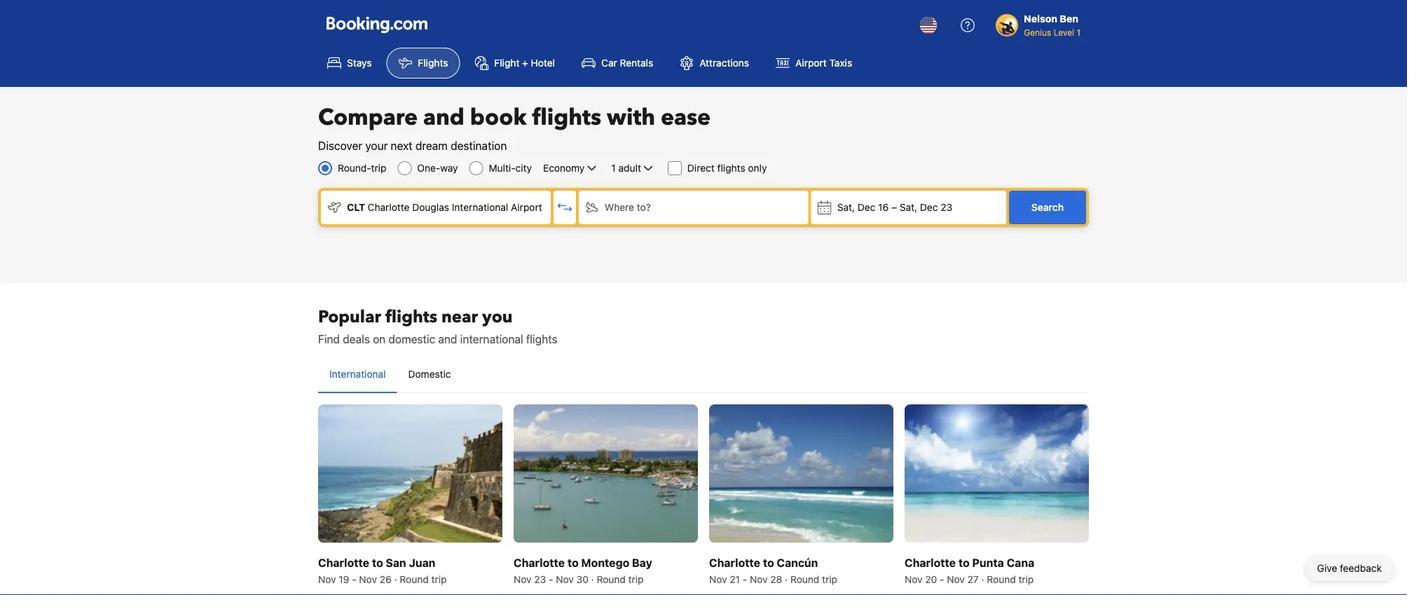 Task type: describe. For each thing, give the bounding box(es) containing it.
flights up domestic on the left of the page
[[386, 305, 437, 328]]

juan
[[409, 556, 436, 569]]

ease
[[661, 102, 711, 133]]

26
[[380, 573, 392, 585]]

give feedback
[[1317, 562, 1382, 574]]

charlotte to montego bay nov 23 - nov 30 · round trip
[[514, 556, 652, 585]]

nelson ben genius level 1
[[1024, 13, 1081, 37]]

6 nov from the left
[[750, 573, 768, 585]]

one-way
[[417, 162, 458, 174]]

30
[[576, 573, 589, 585]]

round for charlotte to montego bay
[[597, 573, 626, 585]]

- for charlotte to san juan
[[352, 573, 356, 585]]

1 sat, from the left
[[837, 201, 855, 213]]

where to? button
[[579, 191, 809, 224]]

airport taxis link
[[764, 48, 864, 78]]

· for charlotte to montego bay
[[591, 573, 594, 585]]

charlotte to punta cana image
[[905, 404, 1089, 543]]

flight + hotel link
[[463, 48, 567, 78]]

bay
[[632, 556, 652, 569]]

multi-city
[[489, 162, 532, 174]]

flights link
[[386, 48, 460, 78]]

on
[[373, 333, 386, 346]]

1 dec from the left
[[858, 201, 876, 213]]

rentals
[[620, 57, 653, 69]]

with
[[607, 102, 655, 133]]

charlotte to punta cana nov 20 - nov 27 · round trip
[[905, 556, 1035, 585]]

charlotte for charlotte to cancún
[[709, 556, 760, 569]]

to for san
[[372, 556, 383, 569]]

genius
[[1024, 27, 1051, 37]]

charlotte for charlotte to punta cana
[[905, 556, 956, 569]]

23 inside popup button
[[941, 201, 953, 213]]

car rentals
[[601, 57, 653, 69]]

compare
[[318, 102, 418, 133]]

car rentals link
[[570, 48, 665, 78]]

sat, dec 16 – sat, dec 23
[[837, 201, 953, 213]]

round inside charlotte to cancún nov 21 - nov 28 · round trip
[[791, 573, 820, 585]]

flights right international at the left
[[526, 333, 558, 346]]

1 vertical spatial airport
[[511, 201, 542, 213]]

clt
[[347, 201, 365, 213]]

airport taxis
[[796, 57, 852, 69]]

1 nov from the left
[[318, 573, 336, 585]]

compare and book flights with ease discover your next dream destination
[[318, 102, 711, 152]]

23 inside charlotte to montego bay nov 23 - nov 30 · round trip
[[534, 573, 546, 585]]

7 nov from the left
[[905, 573, 923, 585]]

1 adult button
[[610, 160, 657, 177]]

stays link
[[315, 48, 384, 78]]

search button
[[1009, 191, 1086, 224]]

popular flights near you find deals on domestic and international flights
[[318, 305, 558, 346]]

attractions link
[[668, 48, 761, 78]]

give feedback button
[[1306, 556, 1393, 581]]

level
[[1054, 27, 1074, 37]]

–
[[891, 201, 897, 213]]

flights left "only"
[[717, 162, 745, 174]]

book
[[470, 102, 527, 133]]

2 sat, from the left
[[900, 201, 917, 213]]

5 nov from the left
[[709, 573, 727, 585]]

popular
[[318, 305, 381, 328]]

domestic button
[[397, 356, 462, 392]]

flight + hotel
[[494, 57, 555, 69]]

flight
[[494, 57, 520, 69]]

international button
[[318, 356, 397, 392]]

2 dec from the left
[[920, 201, 938, 213]]

economy
[[543, 162, 585, 174]]

nelson
[[1024, 13, 1058, 25]]

dream
[[415, 139, 448, 152]]

multi-
[[489, 162, 516, 174]]

4 nov from the left
[[556, 573, 574, 585]]

destination
[[451, 139, 507, 152]]

find
[[318, 333, 340, 346]]

cana
[[1007, 556, 1035, 569]]

trip for charlotte to san juan
[[431, 573, 447, 585]]

16
[[878, 201, 889, 213]]

21
[[730, 573, 740, 585]]

charlotte to san juan image
[[318, 404, 502, 543]]

to for cancún
[[763, 556, 774, 569]]

give
[[1317, 562, 1337, 574]]

where to?
[[605, 201, 651, 213]]



Task type: locate. For each thing, give the bounding box(es) containing it.
to inside charlotte to montego bay nov 23 - nov 30 · round trip
[[568, 556, 579, 569]]

8 nov from the left
[[947, 573, 965, 585]]

0 horizontal spatial 23
[[534, 573, 546, 585]]

19
[[339, 573, 349, 585]]

0 vertical spatial 1
[[1077, 27, 1081, 37]]

to
[[372, 556, 383, 569], [568, 556, 579, 569], [763, 556, 774, 569], [959, 556, 970, 569]]

next
[[391, 139, 413, 152]]

- for charlotte to montego bay
[[549, 573, 553, 585]]

· right '28'
[[785, 573, 788, 585]]

23 left 30
[[534, 573, 546, 585]]

1 vertical spatial and
[[438, 333, 457, 346]]

· for charlotte to san juan
[[394, 573, 397, 585]]

international down multi-
[[452, 201, 508, 213]]

round
[[400, 573, 429, 585], [597, 573, 626, 585], [791, 573, 820, 585], [987, 573, 1016, 585]]

dec left 16 on the right of the page
[[858, 201, 876, 213]]

- inside charlotte to san juan nov 19 - nov 26 · round trip
[[352, 573, 356, 585]]

nov
[[318, 573, 336, 585], [359, 573, 377, 585], [514, 573, 532, 585], [556, 573, 574, 585], [709, 573, 727, 585], [750, 573, 768, 585], [905, 573, 923, 585], [947, 573, 965, 585]]

· inside charlotte to san juan nov 19 - nov 26 · round trip
[[394, 573, 397, 585]]

1 round from the left
[[400, 573, 429, 585]]

1 inside nelson ben genius level 1
[[1077, 27, 1081, 37]]

to?
[[637, 201, 651, 213]]

and inside popular flights near you find deals on domestic and international flights
[[438, 333, 457, 346]]

sat, right the –
[[900, 201, 917, 213]]

1 vertical spatial 1
[[611, 162, 616, 174]]

to for punta
[[959, 556, 970, 569]]

ben
[[1060, 13, 1079, 25]]

to up 27 at bottom right
[[959, 556, 970, 569]]

· right 30
[[591, 573, 594, 585]]

your
[[365, 139, 388, 152]]

1 vertical spatial 23
[[534, 573, 546, 585]]

stays
[[347, 57, 372, 69]]

- right 21 at the bottom of the page
[[743, 573, 747, 585]]

trip inside charlotte to cancún nov 21 - nov 28 · round trip
[[822, 573, 837, 585]]

3 round from the left
[[791, 573, 820, 585]]

0 vertical spatial 23
[[941, 201, 953, 213]]

3 nov from the left
[[514, 573, 532, 585]]

and
[[423, 102, 465, 133], [438, 333, 457, 346]]

douglas
[[412, 201, 449, 213]]

charlotte to san juan nov 19 - nov 26 · round trip
[[318, 556, 447, 585]]

charlotte up 21 at the bottom of the page
[[709, 556, 760, 569]]

round down montego
[[597, 573, 626, 585]]

-
[[352, 573, 356, 585], [549, 573, 553, 585], [743, 573, 747, 585], [940, 573, 944, 585]]

charlotte inside charlotte to montego bay nov 23 - nov 30 · round trip
[[514, 556, 565, 569]]

1 horizontal spatial airport
[[796, 57, 827, 69]]

4 round from the left
[[987, 573, 1016, 585]]

1 right level
[[1077, 27, 1081, 37]]

airport
[[796, 57, 827, 69], [511, 201, 542, 213]]

+
[[522, 57, 528, 69]]

1 · from the left
[[394, 573, 397, 585]]

deals
[[343, 333, 370, 346]]

round inside charlotte to montego bay nov 23 - nov 30 · round trip
[[597, 573, 626, 585]]

23 right the –
[[941, 201, 953, 213]]

feedback
[[1340, 562, 1382, 574]]

4 - from the left
[[940, 573, 944, 585]]

round-trip
[[338, 162, 386, 174]]

0 horizontal spatial dec
[[858, 201, 876, 213]]

0 horizontal spatial sat,
[[837, 201, 855, 213]]

0 vertical spatial and
[[423, 102, 465, 133]]

charlotte up 20
[[905, 556, 956, 569]]

- inside charlotte to montego bay nov 23 - nov 30 · round trip
[[549, 573, 553, 585]]

round-
[[338, 162, 371, 174]]

· inside charlotte to montego bay nov 23 - nov 30 · round trip
[[591, 573, 594, 585]]

hotel
[[531, 57, 555, 69]]

trip for charlotte to montego bay
[[628, 573, 644, 585]]

international
[[452, 201, 508, 213], [329, 368, 386, 380]]

round down punta
[[987, 573, 1016, 585]]

charlotte left montego
[[514, 556, 565, 569]]

where
[[605, 201, 634, 213]]

trip inside charlotte to san juan nov 19 - nov 26 · round trip
[[431, 573, 447, 585]]

flights
[[532, 102, 601, 133], [717, 162, 745, 174], [386, 305, 437, 328], [526, 333, 558, 346]]

trip
[[371, 162, 386, 174], [431, 573, 447, 585], [628, 573, 644, 585], [822, 573, 837, 585], [1019, 573, 1034, 585]]

round down juan
[[400, 573, 429, 585]]

23
[[941, 201, 953, 213], [534, 573, 546, 585]]

1 left adult at the left
[[611, 162, 616, 174]]

round for charlotte to punta cana
[[987, 573, 1016, 585]]

sat, dec 16 – sat, dec 23 button
[[811, 191, 1006, 224]]

4 to from the left
[[959, 556, 970, 569]]

- right 19
[[352, 573, 356, 585]]

1 adult
[[611, 162, 641, 174]]

attractions
[[700, 57, 749, 69]]

2 - from the left
[[549, 573, 553, 585]]

· right 27 at bottom right
[[982, 573, 984, 585]]

tab list
[[318, 356, 1089, 394]]

to inside charlotte to punta cana nov 20 - nov 27 · round trip
[[959, 556, 970, 569]]

3 to from the left
[[763, 556, 774, 569]]

and up 'dream' on the top of page
[[423, 102, 465, 133]]

international
[[460, 333, 523, 346]]

- inside charlotte to cancún nov 21 - nov 28 · round trip
[[743, 573, 747, 585]]

city
[[516, 162, 532, 174]]

sat,
[[837, 201, 855, 213], [900, 201, 917, 213]]

to up '28'
[[763, 556, 774, 569]]

trip down cana on the right of the page
[[1019, 573, 1034, 585]]

round inside charlotte to punta cana nov 20 - nov 27 · round trip
[[987, 573, 1016, 585]]

charlotte for charlotte to san juan
[[318, 556, 369, 569]]

charlotte inside charlotte to san juan nov 19 - nov 26 · round trip
[[318, 556, 369, 569]]

discover
[[318, 139, 362, 152]]

sat, left 16 on the right of the page
[[837, 201, 855, 213]]

charlotte right clt
[[368, 201, 410, 213]]

montego
[[581, 556, 629, 569]]

to inside charlotte to san juan nov 19 - nov 26 · round trip
[[372, 556, 383, 569]]

you
[[482, 305, 513, 328]]

charlotte for charlotte to montego bay
[[514, 556, 565, 569]]

4 · from the left
[[982, 573, 984, 585]]

and down near
[[438, 333, 457, 346]]

charlotte to montego bay image
[[514, 404, 698, 543]]

to left san
[[372, 556, 383, 569]]

1 horizontal spatial dec
[[920, 201, 938, 213]]

· for charlotte to punta cana
[[982, 573, 984, 585]]

charlotte to cancún image
[[709, 404, 894, 543]]

dec
[[858, 201, 876, 213], [920, 201, 938, 213]]

way
[[440, 162, 458, 174]]

charlotte to cancún nov 21 - nov 28 · round trip
[[709, 556, 837, 585]]

1 horizontal spatial 1
[[1077, 27, 1081, 37]]

trip for charlotte to punta cana
[[1019, 573, 1034, 585]]

0 horizontal spatial 1
[[611, 162, 616, 174]]

and inside compare and book flights with ease discover your next dream destination
[[423, 102, 465, 133]]

punta
[[972, 556, 1004, 569]]

0 vertical spatial airport
[[796, 57, 827, 69]]

charlotte inside charlotte to cancún nov 21 - nov 28 · round trip
[[709, 556, 760, 569]]

20
[[925, 573, 937, 585]]

round inside charlotte to san juan nov 19 - nov 26 · round trip
[[400, 573, 429, 585]]

trip down bay at the bottom left
[[628, 573, 644, 585]]

· inside charlotte to cancún nov 21 - nov 28 · round trip
[[785, 573, 788, 585]]

adult
[[619, 162, 641, 174]]

car
[[601, 57, 617, 69]]

round for charlotte to san juan
[[400, 573, 429, 585]]

· right "26" on the bottom left of the page
[[394, 573, 397, 585]]

tab list containing international
[[318, 356, 1089, 394]]

28
[[770, 573, 782, 585]]

3 · from the left
[[785, 573, 788, 585]]

2 · from the left
[[591, 573, 594, 585]]

0 horizontal spatial airport
[[511, 201, 542, 213]]

trip right '28'
[[822, 573, 837, 585]]

1
[[1077, 27, 1081, 37], [611, 162, 616, 174]]

1 to from the left
[[372, 556, 383, 569]]

one-
[[417, 162, 440, 174]]

1 horizontal spatial international
[[452, 201, 508, 213]]

taxis
[[830, 57, 852, 69]]

0 horizontal spatial international
[[329, 368, 386, 380]]

flights inside compare and book flights with ease discover your next dream destination
[[532, 102, 601, 133]]

2 round from the left
[[597, 573, 626, 585]]

round down cancún
[[791, 573, 820, 585]]

0 vertical spatial international
[[452, 201, 508, 213]]

1 inside popup button
[[611, 162, 616, 174]]

trip inside charlotte to montego bay nov 23 - nov 30 · round trip
[[628, 573, 644, 585]]

27
[[968, 573, 979, 585]]

clt charlotte douglas international airport
[[347, 201, 542, 213]]

booking.com logo image
[[327, 16, 428, 33], [327, 16, 428, 33]]

- right 20
[[940, 573, 944, 585]]

to inside charlotte to cancún nov 21 - nov 28 · round trip
[[763, 556, 774, 569]]

airport down city
[[511, 201, 542, 213]]

to for montego
[[568, 556, 579, 569]]

domestic
[[389, 333, 435, 346]]

to up 30
[[568, 556, 579, 569]]

- for charlotte to punta cana
[[940, 573, 944, 585]]

2 nov from the left
[[359, 573, 377, 585]]

search
[[1032, 201, 1064, 213]]

trip down your
[[371, 162, 386, 174]]

charlotte up 19
[[318, 556, 369, 569]]

2 to from the left
[[568, 556, 579, 569]]

international down "deals"
[[329, 368, 386, 380]]

international inside international button
[[329, 368, 386, 380]]

only
[[748, 162, 767, 174]]

direct flights only
[[687, 162, 767, 174]]

domestic
[[408, 368, 451, 380]]

airport left taxis
[[796, 57, 827, 69]]

1 horizontal spatial sat,
[[900, 201, 917, 213]]

charlotte inside charlotte to punta cana nov 20 - nov 27 · round trip
[[905, 556, 956, 569]]

1 horizontal spatial 23
[[941, 201, 953, 213]]

- left 30
[[549, 573, 553, 585]]

- inside charlotte to punta cana nov 20 - nov 27 · round trip
[[940, 573, 944, 585]]

3 - from the left
[[743, 573, 747, 585]]

flights
[[418, 57, 448, 69]]

flights up economy
[[532, 102, 601, 133]]

charlotte
[[368, 201, 410, 213], [318, 556, 369, 569], [514, 556, 565, 569], [709, 556, 760, 569], [905, 556, 956, 569]]

cancún
[[777, 556, 818, 569]]

near
[[442, 305, 478, 328]]

dec right the –
[[920, 201, 938, 213]]

1 vertical spatial international
[[329, 368, 386, 380]]

trip down juan
[[431, 573, 447, 585]]

san
[[386, 556, 406, 569]]

· inside charlotte to punta cana nov 20 - nov 27 · round trip
[[982, 573, 984, 585]]

trip inside charlotte to punta cana nov 20 - nov 27 · round trip
[[1019, 573, 1034, 585]]

1 - from the left
[[352, 573, 356, 585]]

direct
[[687, 162, 715, 174]]



Task type: vqa. For each thing, say whether or not it's contained in the screenshot.
Charlotte to Cancún IMAGE
yes



